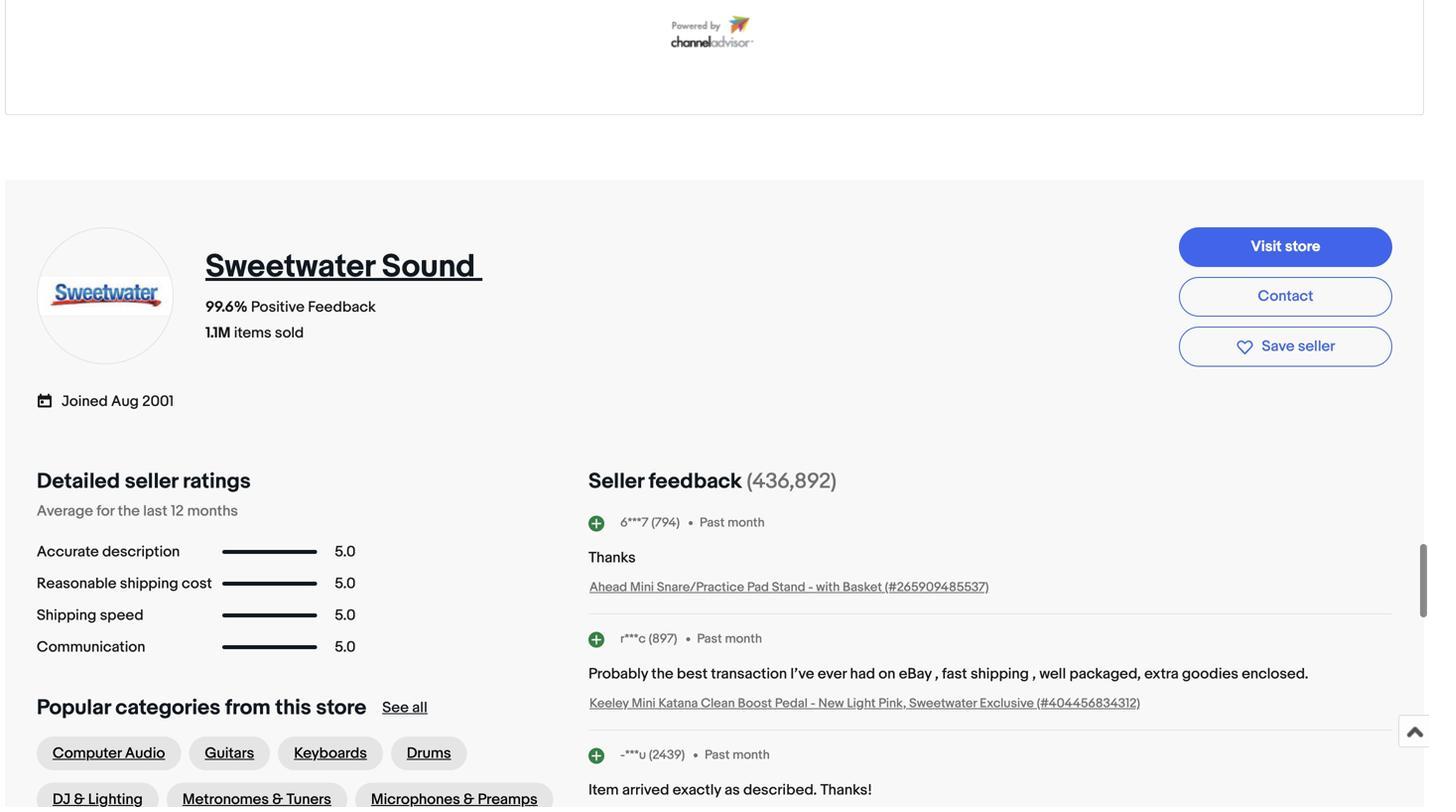 Task type: vqa. For each thing, say whether or not it's contained in the screenshot.
shipping
yes



Task type: locate. For each thing, give the bounding box(es) containing it.
thanks
[[589, 549, 636, 567]]

pad
[[747, 580, 769, 595]]

2 vertical spatial past
[[705, 748, 730, 763]]

snare/practice
[[657, 580, 744, 595]]

1 vertical spatial the
[[652, 665, 674, 683]]

pedal
[[775, 696, 808, 711]]

1 vertical spatial sweetwater
[[909, 696, 977, 711]]

1 vertical spatial store
[[316, 695, 366, 720]]

communication
[[37, 638, 145, 656]]

months
[[187, 502, 238, 520]]

store
[[1285, 238, 1321, 256], [316, 695, 366, 720]]

(#404456834312)
[[1037, 696, 1140, 711]]

1 vertical spatial past
[[697, 631, 722, 647]]

this
[[275, 695, 311, 720]]

past down seller feedback (436,892) at the bottom of page
[[700, 515, 725, 531]]

99.6%
[[205, 298, 248, 316]]

, left well
[[1033, 665, 1036, 683]]

0 vertical spatial the
[[118, 502, 140, 520]]

mini for thanks
[[630, 580, 654, 595]]

month up as
[[733, 748, 770, 763]]

- up arrived
[[620, 748, 625, 763]]

2 5.0 from the top
[[335, 575, 356, 592]]

mini right ahead
[[630, 580, 654, 595]]

cost
[[182, 575, 212, 592]]

past up the item arrived exactly as described.  thanks!
[[705, 748, 730, 763]]

past for thanks
[[700, 515, 725, 531]]

0 vertical spatial -
[[808, 580, 813, 595]]

store right the visit
[[1285, 238, 1321, 256]]

month down seller feedback (436,892) at the bottom of page
[[728, 515, 765, 531]]

visit store
[[1251, 238, 1321, 256]]

seller for save
[[1298, 338, 1336, 356]]

store up the keyboards link
[[316, 695, 366, 720]]

i've
[[791, 665, 815, 683]]

month up transaction
[[725, 631, 762, 647]]

mini
[[630, 580, 654, 595], [632, 696, 656, 711]]

mini right keeley
[[632, 696, 656, 711]]

sweetwater up positive
[[205, 247, 375, 286]]

-***u (2439)
[[620, 748, 685, 763]]

month for as
[[733, 748, 770, 763]]

5.0
[[335, 543, 356, 561], [335, 575, 356, 592], [335, 606, 356, 624], [335, 638, 356, 656]]

0 vertical spatial shipping
[[120, 575, 178, 592]]

past for probably the best transaction i've ever had on ebay , fast shipping , well packaged, extra goodies enclosed.
[[697, 631, 722, 647]]

2 vertical spatial month
[[733, 748, 770, 763]]

1 horizontal spatial seller
[[1298, 338, 1336, 356]]

last
[[143, 502, 167, 520]]

detailed seller ratings
[[37, 468, 251, 494]]

the left best
[[652, 665, 674, 683]]

save
[[1262, 338, 1295, 356]]

3 5.0 from the top
[[335, 606, 356, 624]]

1 , from the left
[[935, 665, 939, 683]]

1 horizontal spatial sweetwater
[[909, 696, 977, 711]]

6***7
[[620, 515, 649, 531]]

extra
[[1145, 665, 1179, 683]]

seller inside button
[[1298, 338, 1336, 356]]

-
[[808, 580, 813, 595], [811, 696, 816, 711], [620, 748, 625, 763]]

light
[[847, 696, 876, 711]]

1 horizontal spatial ,
[[1033, 665, 1036, 683]]

0 vertical spatial mini
[[630, 580, 654, 595]]

feedback
[[649, 468, 742, 494]]

1 vertical spatial mini
[[632, 696, 656, 711]]

keyboards
[[294, 744, 367, 762]]

average for the last 12 months
[[37, 502, 238, 520]]

shipping down description
[[120, 575, 178, 592]]

seller
[[1298, 338, 1336, 356], [125, 468, 178, 494]]

katana
[[659, 696, 698, 711]]

save seller
[[1262, 338, 1336, 356]]

0 vertical spatial past month
[[700, 515, 765, 531]]

seller right save at the top of page
[[1298, 338, 1336, 356]]

ahead mini snare/practice pad stand - with basket (#265909485537)
[[590, 580, 989, 595]]

past month up transaction
[[697, 631, 762, 647]]

the
[[118, 502, 140, 520], [652, 665, 674, 683]]

- left new
[[811, 696, 816, 711]]

1.1m
[[205, 324, 231, 342]]

shipping
[[120, 575, 178, 592], [971, 665, 1029, 683]]

1 vertical spatial seller
[[125, 468, 178, 494]]

keeley
[[590, 696, 629, 711]]

guitars
[[205, 744, 254, 762]]

goodies
[[1182, 665, 1239, 683]]

popular categories from this store
[[37, 695, 366, 720]]

exclusive
[[980, 696, 1034, 711]]

1 5.0 from the top
[[335, 543, 356, 561]]

all
[[412, 699, 428, 716]]

past month
[[700, 515, 765, 531], [697, 631, 762, 647], [705, 748, 770, 763]]

the right the 'for' at the left bottom of the page
[[118, 502, 140, 520]]

sound
[[382, 247, 475, 286]]

, left fast
[[935, 665, 939, 683]]

computer audio
[[53, 744, 165, 762]]

0 horizontal spatial ,
[[935, 665, 939, 683]]

popular
[[37, 695, 111, 720]]

2 vertical spatial past month
[[705, 748, 770, 763]]

0 horizontal spatial seller
[[125, 468, 178, 494]]

0 vertical spatial store
[[1285, 238, 1321, 256]]

well
[[1040, 665, 1066, 683]]

probably
[[589, 665, 648, 683]]

average
[[37, 502, 93, 520]]

accurate description
[[37, 543, 180, 561]]

past month for as
[[705, 748, 770, 763]]

sweetwater down probably the best transaction i've ever had on ebay , fast shipping , well packaged, extra goodies enclosed.
[[909, 696, 977, 711]]

guitars link
[[189, 736, 270, 770]]

description
[[102, 543, 180, 561]]

item arrived exactly as described.  thanks!
[[589, 781, 872, 799]]

reasonable shipping cost
[[37, 575, 212, 592]]

sweetwater sound link
[[205, 247, 483, 286]]

0 horizontal spatial sweetwater
[[205, 247, 375, 286]]

past
[[700, 515, 725, 531], [697, 631, 722, 647], [705, 748, 730, 763]]

past month up as
[[705, 748, 770, 763]]

feedback
[[308, 298, 376, 316]]

reasonable
[[37, 575, 117, 592]]

sweetwater sound
[[205, 247, 475, 286]]

0 vertical spatial past
[[700, 515, 725, 531]]

1 vertical spatial past month
[[697, 631, 762, 647]]

past up best
[[697, 631, 722, 647]]

ratings
[[183, 468, 251, 494]]

0 horizontal spatial shipping
[[120, 575, 178, 592]]

0 horizontal spatial the
[[118, 502, 140, 520]]

positive
[[251, 298, 305, 316]]

- left the with
[[808, 580, 813, 595]]

r***c (897)
[[620, 631, 677, 647]]

4 5.0 from the top
[[335, 638, 356, 656]]

accurate
[[37, 543, 99, 561]]

thanks!
[[821, 781, 872, 799]]

sweetwater
[[205, 247, 375, 286], [909, 696, 977, 711]]

stand
[[772, 580, 806, 595]]

joined aug 2001
[[62, 392, 174, 410]]

seller up last
[[125, 468, 178, 494]]

joined
[[62, 392, 108, 410]]

1 vertical spatial month
[[725, 631, 762, 647]]

0 horizontal spatial store
[[316, 695, 366, 720]]

past month down seller feedback (436,892) at the bottom of page
[[700, 515, 765, 531]]

1 vertical spatial shipping
[[971, 665, 1029, 683]]

0 vertical spatial seller
[[1298, 338, 1336, 356]]

shipping up the exclusive
[[971, 665, 1029, 683]]

drums link
[[391, 736, 467, 770]]

visit store link
[[1179, 228, 1393, 267]]



Task type: describe. For each thing, give the bounding box(es) containing it.
5.0 for speed
[[335, 606, 356, 624]]

drums
[[407, 744, 451, 762]]

had
[[850, 665, 875, 683]]

exactly
[[673, 781, 721, 799]]

visit
[[1251, 238, 1282, 256]]

speed
[[100, 606, 144, 624]]

shipping speed
[[37, 606, 144, 624]]

with
[[816, 580, 840, 595]]

ahead
[[590, 580, 627, 595]]

ebay
[[899, 665, 932, 683]]

see
[[382, 699, 409, 716]]

(897)
[[649, 631, 677, 647]]

contact
[[1258, 288, 1314, 305]]

new
[[818, 696, 844, 711]]

seller
[[589, 468, 644, 494]]

as
[[725, 781, 740, 799]]

***u
[[625, 748, 646, 763]]

1 vertical spatial -
[[811, 696, 816, 711]]

audio
[[125, 744, 165, 762]]

categories
[[115, 695, 221, 720]]

0 vertical spatial month
[[728, 515, 765, 531]]

packaged,
[[1070, 665, 1141, 683]]

text__icon wrapper image
[[37, 391, 62, 409]]

pink,
[[879, 696, 907, 711]]

on
[[879, 665, 896, 683]]

6***7 (794)
[[620, 515, 680, 531]]

0 vertical spatial sweetwater
[[205, 247, 375, 286]]

detailed
[[37, 468, 120, 494]]

aug
[[111, 392, 139, 410]]

items
[[234, 324, 272, 342]]

mini for probably the best transaction i've ever had on ebay , fast shipping , well packaged, extra goodies enclosed.
[[632, 696, 656, 711]]

probably the best transaction i've ever had on ebay , fast shipping , well packaged, extra goodies enclosed.
[[589, 665, 1309, 683]]

described.
[[743, 781, 817, 799]]

5.0 for description
[[335, 543, 356, 561]]

2 vertical spatial -
[[620, 748, 625, 763]]

12
[[171, 502, 184, 520]]

basket
[[843, 580, 882, 595]]

2 , from the left
[[1033, 665, 1036, 683]]

99.6% positive feedback 1.1m items sold
[[205, 298, 376, 342]]

ever
[[818, 665, 847, 683]]

seller feedback (436,892)
[[589, 468, 837, 494]]

boost
[[738, 696, 772, 711]]

past month for transaction
[[697, 631, 762, 647]]

past for item arrived exactly as described.  thanks!
[[705, 748, 730, 763]]

keyboards link
[[278, 736, 383, 770]]

computer audio link
[[37, 736, 181, 770]]

clean
[[701, 696, 735, 711]]

contact link
[[1179, 277, 1393, 317]]

ahead mini snare/practice pad stand - with basket (#265909485537) link
[[590, 580, 989, 595]]

transaction
[[711, 665, 787, 683]]

(794)
[[651, 515, 680, 531]]

1 horizontal spatial shipping
[[971, 665, 1029, 683]]

month for transaction
[[725, 631, 762, 647]]

keeley mini katana clean boost pedal - new light pink, sweetwater exclusive (#404456834312) link
[[590, 696, 1140, 711]]

for
[[96, 502, 114, 520]]

5.0 for shipping
[[335, 575, 356, 592]]

enclosed.
[[1242, 665, 1309, 683]]

best
[[677, 665, 708, 683]]

see all
[[382, 699, 428, 716]]

(#265909485537)
[[885, 580, 989, 595]]

see all link
[[382, 699, 428, 716]]

(436,892)
[[747, 468, 837, 494]]

1 horizontal spatial the
[[652, 665, 674, 683]]

(2439)
[[649, 748, 685, 763]]

sweetwater sound image
[[36, 276, 175, 316]]

save seller button
[[1179, 327, 1393, 367]]

computer
[[53, 744, 122, 762]]

seller for detailed
[[125, 468, 178, 494]]

1 horizontal spatial store
[[1285, 238, 1321, 256]]

item
[[589, 781, 619, 799]]

shipping
[[37, 606, 97, 624]]

from
[[225, 695, 271, 720]]

fast
[[942, 665, 967, 683]]

sold
[[275, 324, 304, 342]]

r***c
[[620, 631, 646, 647]]

keeley mini katana clean boost pedal - new light pink, sweetwater exclusive (#404456834312)
[[590, 696, 1140, 711]]



